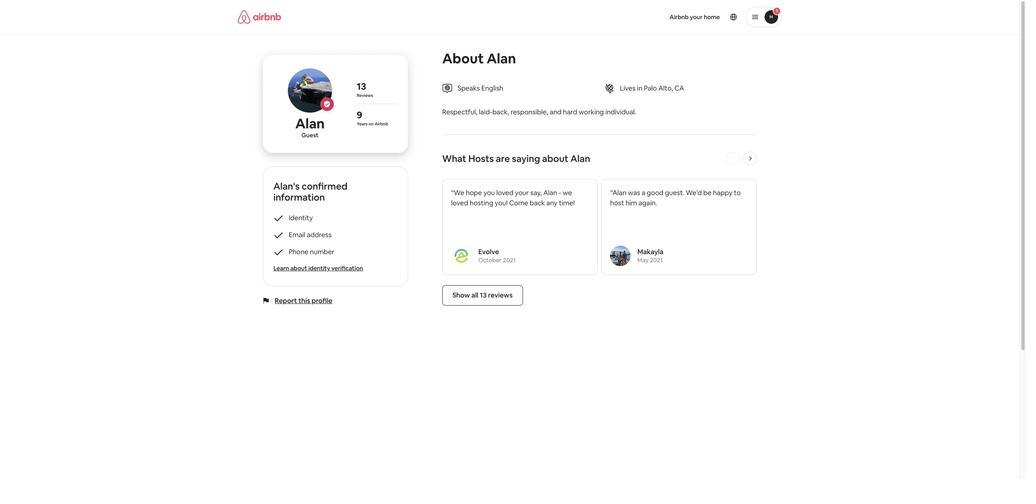 Task type: locate. For each thing, give the bounding box(es) containing it.
you!
[[495, 199, 508, 208]]

1 horizontal spatial loved
[[496, 188, 513, 197]]

evolve
[[478, 247, 499, 256]]

about
[[442, 50, 484, 67]]

on
[[369, 121, 374, 127]]

about alan
[[442, 50, 516, 67]]

2021 inside makayla may 2021
[[650, 256, 663, 264]]

0 vertical spatial your
[[690, 13, 703, 21]]

any
[[546, 199, 557, 208]]

in
[[637, 84, 642, 93]]

alan
[[487, 50, 516, 67], [295, 115, 325, 132], [570, 153, 590, 165], [543, 188, 557, 197]]

1 horizontal spatial airbnb
[[670, 13, 689, 21]]

alan's
[[273, 180, 300, 192]]

9
[[357, 109, 362, 121]]

identity
[[308, 265, 330, 272]]

0 vertical spatial loved
[[496, 188, 513, 197]]

email
[[289, 231, 305, 240]]

identity
[[289, 214, 313, 223]]

airbnb right the 'on' at the top left of the page
[[375, 121, 388, 127]]

2021
[[503, 256, 516, 264], [650, 256, 663, 264]]

about down phone
[[290, 265, 307, 272]]

about
[[542, 153, 569, 165], [290, 265, 307, 272]]

2021 inside evolve october 2021
[[503, 256, 516, 264]]

"alan
[[610, 188, 627, 197]]

phone
[[289, 248, 308, 257]]

email address
[[289, 231, 332, 240]]

back
[[530, 199, 545, 208]]

airbnb inside 9 years on airbnb
[[375, 121, 388, 127]]

13 reviews
[[357, 80, 373, 98]]

alan user profile image
[[288, 68, 332, 113], [288, 68, 332, 113]]

0 vertical spatial about
[[542, 153, 569, 165]]

loved
[[496, 188, 513, 197], [451, 199, 468, 208]]

happy
[[713, 188, 733, 197]]

9 years on airbnb
[[357, 109, 388, 127]]

loved up you!
[[496, 188, 513, 197]]

2021 for evolve
[[503, 256, 516, 264]]

show all 13 reviews
[[452, 291, 513, 300]]

13 right all
[[480, 291, 487, 300]]

makayla user profile image
[[610, 246, 631, 266], [610, 246, 631, 266]]

about right saying on the top of page
[[542, 153, 569, 165]]

good
[[647, 188, 663, 197]]

airbnb your home link
[[665, 8, 725, 26]]

1 vertical spatial loved
[[451, 199, 468, 208]]

all
[[471, 291, 478, 300]]

guest.
[[665, 188, 684, 197]]

a
[[642, 188, 645, 197]]

2021 right "october"
[[503, 256, 516, 264]]

"alan was a good guest. we'd be happy to host him again.
[[610, 188, 741, 208]]

laid-
[[479, 108, 492, 117]]

makayla
[[637, 247, 663, 256]]

verified host image
[[324, 101, 330, 108]]

1 vertical spatial airbnb
[[375, 121, 388, 127]]

evolve user profile image
[[451, 246, 472, 266]]

0 horizontal spatial 13
[[357, 80, 366, 92]]

years
[[357, 121, 368, 127]]

1 horizontal spatial about
[[542, 153, 569, 165]]

lives in palo alto, ca
[[620, 84, 684, 93]]

0 vertical spatial 13
[[357, 80, 366, 92]]

we'd
[[686, 188, 702, 197]]

october
[[478, 256, 502, 264]]

loved down "we at the top
[[451, 199, 468, 208]]

learn about identity verification button
[[273, 264, 398, 273]]

report this profile
[[275, 297, 332, 305]]

0 horizontal spatial your
[[515, 188, 529, 197]]

airbnb
[[670, 13, 689, 21], [375, 121, 388, 127]]

saying
[[512, 153, 540, 165]]

back,
[[492, 108, 509, 117]]

learn
[[273, 265, 289, 272]]

1 horizontal spatial 13
[[480, 291, 487, 300]]

alan down verified host image
[[295, 115, 325, 132]]

time!
[[559, 199, 575, 208]]

your
[[690, 13, 703, 21], [515, 188, 529, 197]]

2021 right may
[[650, 256, 663, 264]]

1 horizontal spatial your
[[690, 13, 703, 21]]

1 vertical spatial about
[[290, 265, 307, 272]]

1 vertical spatial your
[[515, 188, 529, 197]]

0 vertical spatial airbnb
[[670, 13, 689, 21]]

airbnb left home
[[670, 13, 689, 21]]

say,
[[530, 188, 542, 197]]

home
[[704, 13, 720, 21]]

working
[[579, 108, 604, 117]]

alan up we
[[570, 153, 590, 165]]

1 2021 from the left
[[503, 256, 516, 264]]

profile
[[312, 297, 332, 305]]

to
[[734, 188, 741, 197]]

about inside learn about identity verification button
[[290, 265, 307, 272]]

1 vertical spatial 13
[[480, 291, 487, 300]]

0 horizontal spatial airbnb
[[375, 121, 388, 127]]

was
[[628, 188, 640, 197]]

learn about identity verification
[[273, 265, 363, 272]]

0 horizontal spatial about
[[290, 265, 307, 272]]

your left home
[[690, 13, 703, 21]]

-
[[559, 188, 561, 197]]

reviews
[[357, 93, 373, 98]]

2 2021 from the left
[[650, 256, 663, 264]]

alan left -
[[543, 188, 557, 197]]

0 horizontal spatial 2021
[[503, 256, 516, 264]]

english
[[481, 84, 503, 93]]

13 up reviews on the left top of page
[[357, 80, 366, 92]]

13
[[357, 80, 366, 92], [480, 291, 487, 300]]

1 horizontal spatial 2021
[[650, 256, 663, 264]]

responsible,
[[511, 108, 548, 117]]

your up come
[[515, 188, 529, 197]]



Task type: describe. For each thing, give the bounding box(es) containing it.
we
[[563, 188, 572, 197]]

show
[[452, 291, 470, 300]]

hosting
[[470, 199, 493, 208]]

palo
[[644, 84, 657, 93]]

reviews
[[488, 291, 513, 300]]

individual.
[[605, 108, 636, 117]]

alto, ca
[[658, 84, 684, 93]]

be
[[703, 188, 712, 197]]

respectful,
[[442, 108, 477, 117]]

him
[[626, 199, 637, 208]]

alan's confirmed information
[[273, 180, 347, 203]]

report
[[275, 297, 297, 305]]

alan inside "we hope you loved your say, alan - we loved hosting you! come back any time!
[[543, 188, 557, 197]]

address
[[307, 231, 332, 240]]

come
[[509, 199, 528, 208]]

this
[[298, 297, 310, 305]]

speaks
[[458, 84, 480, 93]]

1
[[776, 8, 778, 14]]

what hosts are saying about alan
[[442, 153, 590, 165]]

speaks english
[[458, 84, 503, 93]]

may
[[637, 256, 649, 264]]

alan guest
[[295, 115, 325, 139]]

alan up english
[[487, 50, 516, 67]]

"we
[[451, 188, 464, 197]]

profile element
[[520, 0, 782, 34]]

0 horizontal spatial loved
[[451, 199, 468, 208]]

report this profile button
[[275, 297, 332, 305]]

your inside profile element
[[690, 13, 703, 21]]

respectful, laid-back, responsible, and hard working individual.
[[442, 108, 636, 117]]

your inside "we hope you loved your say, alan - we loved hosting you! come back any time!
[[515, 188, 529, 197]]

hard
[[563, 108, 577, 117]]

guest
[[301, 132, 318, 139]]

makayla may 2021
[[637, 247, 663, 264]]

number
[[310, 248, 334, 257]]

confirmed
[[302, 180, 347, 192]]

hosts
[[468, 153, 494, 165]]

what
[[442, 153, 466, 165]]

airbnb your home
[[670, 13, 720, 21]]

again.
[[639, 199, 657, 208]]

show all 13 reviews button
[[442, 285, 523, 306]]

13 inside 13 reviews
[[357, 80, 366, 92]]

evolve october 2021
[[478, 247, 516, 264]]

verification
[[331, 265, 363, 272]]

2021 for makayla
[[650, 256, 663, 264]]

host
[[610, 199, 624, 208]]

lives
[[620, 84, 636, 93]]

1 button
[[745, 7, 782, 27]]

you
[[483, 188, 495, 197]]

"we hope you loved your say, alan - we loved hosting you! come back any time!
[[451, 188, 575, 208]]

are
[[496, 153, 510, 165]]

airbnb inside profile element
[[670, 13, 689, 21]]

hope
[[466, 188, 482, 197]]

evolve user profile image
[[451, 246, 472, 266]]

information
[[273, 191, 325, 203]]

and
[[550, 108, 562, 117]]

13 inside button
[[480, 291, 487, 300]]

phone number
[[289, 248, 334, 257]]



Task type: vqa. For each thing, say whether or not it's contained in the screenshot.
the 'rules'
no



